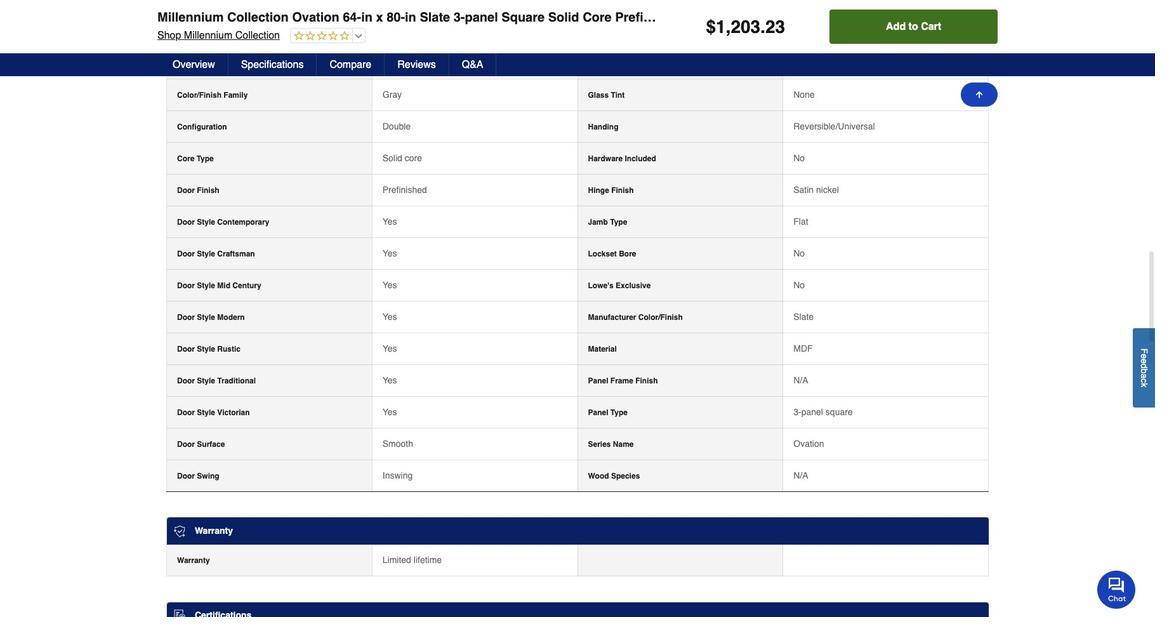 Task type: describe. For each thing, give the bounding box(es) containing it.
configuration
[[177, 122, 227, 131]]

1 vertical spatial reversible/universal
[[794, 121, 875, 131]]

lockset
[[588, 249, 617, 258]]

2 in from the left
[[405, 10, 416, 25]]

lowe's exclusive
[[588, 281, 651, 290]]

door for door swing
[[177, 472, 195, 480]]

tint
[[611, 91, 625, 100]]

casing profile
[[177, 59, 228, 68]]

0 vertical spatial millennium
[[157, 10, 224, 25]]

0 vertical spatial reversible/universal
[[714, 10, 839, 25]]

hinge
[[588, 186, 609, 195]]

core type
[[177, 154, 214, 163]]

hardware included
[[588, 154, 656, 163]]

1 e from the top
[[1140, 354, 1150, 359]]

limited
[[383, 555, 411, 565]]

door for door style rustic
[[177, 345, 195, 353]]

mdf
[[794, 343, 813, 353]]

1 in from the left
[[361, 10, 373, 25]]

door for door style craftsman
[[177, 249, 195, 258]]

specifications
[[241, 59, 304, 70]]

style for door style victorian
[[197, 408, 215, 417]]

0 vertical spatial ovation
[[292, 10, 339, 25]]

no for hardware included
[[794, 153, 805, 163]]

jamb
[[588, 218, 608, 226]]

modern
[[217, 313, 245, 322]]

glass tint
[[588, 91, 625, 100]]

80-
[[387, 10, 405, 25]]

type for 3-panel square
[[611, 408, 628, 417]]

profile
[[205, 59, 228, 68]]

shop
[[157, 30, 181, 41]]

family
[[224, 91, 248, 100]]

lowe's
[[588, 281, 614, 290]]

swing
[[197, 472, 219, 480]]

craftsman
[[217, 249, 255, 258]]

glass style
[[588, 59, 629, 68]]

2 horizontal spatial finish
[[636, 376, 658, 385]]

1 vertical spatial core
[[177, 154, 194, 163]]

door right interior
[[1042, 10, 1072, 25]]

yes for door style craftsman
[[383, 248, 397, 258]]

style for door style mid century
[[197, 281, 215, 290]]

color/finish family
[[177, 91, 248, 100]]

door swing
[[177, 472, 219, 480]]

q&a
[[462, 59, 483, 70]]

shop millennium collection
[[157, 30, 280, 41]]

0 vertical spatial warranty
[[195, 526, 233, 536]]

reviews
[[398, 59, 436, 70]]

door style contemporary
[[177, 218, 269, 226]]

door style modern
[[177, 313, 245, 322]]

series
[[588, 440, 611, 449]]

add
[[886, 21, 906, 32]]

limited lifetime
[[383, 555, 442, 565]]

0 horizontal spatial color/finish
[[177, 91, 222, 100]]

d
[[1140, 364, 1150, 369]]

handing
[[588, 122, 619, 131]]

panel frame finish
[[588, 376, 658, 385]]

to
[[909, 21, 919, 32]]

series name
[[588, 440, 634, 449]]

gray
[[383, 89, 402, 100]]

hardware
[[588, 154, 623, 163]]

1 vertical spatial solid
[[383, 153, 402, 163]]

1 vertical spatial ovation
[[794, 439, 824, 449]]

victorian
[[217, 408, 250, 417]]

1 vertical spatial inswing
[[383, 470, 413, 480]]

compare button
[[317, 53, 385, 76]]

century
[[233, 281, 261, 290]]

traditional
[[217, 376, 256, 385]]

style for door style modern
[[197, 313, 215, 322]]

style for door style traditional
[[197, 376, 215, 385]]

0 horizontal spatial slate
[[420, 10, 450, 25]]

species
[[611, 472, 640, 480]]

flat
[[794, 216, 809, 226]]

finish for door finish
[[197, 186, 219, 195]]

casing for casing included
[[177, 27, 203, 36]]

x
[[376, 10, 383, 25]]

surface
[[197, 440, 225, 449]]

wood species
[[588, 472, 640, 480]]

door for door finish
[[177, 186, 195, 195]]

yes for door style rustic
[[383, 343, 397, 353]]

yes for door style contemporary
[[383, 216, 397, 226]]

included for casing included
[[205, 27, 236, 36]]

0 horizontal spatial double
[[383, 121, 411, 131]]

door style mid century
[[177, 281, 261, 290]]

1 vertical spatial panel
[[802, 407, 823, 417]]

style for glass style
[[611, 59, 629, 68]]

mid
[[217, 281, 230, 290]]

n/a for yes
[[794, 375, 809, 385]]

f e e d b a c k button
[[1133, 328, 1156, 408]]

compare
[[330, 59, 372, 70]]

1 vertical spatial millennium
[[184, 30, 233, 41]]

square
[[502, 10, 545, 25]]

manufacturer
[[588, 313, 636, 322]]

yes for door style modern
[[383, 312, 397, 322]]

f
[[1140, 349, 1150, 354]]

finish for hinge finish
[[612, 186, 634, 195]]

23
[[766, 17, 785, 37]]

.
[[761, 17, 766, 37]]

door for door surface
[[177, 440, 195, 449]]

no for lockset bore
[[794, 248, 805, 258]]

1 vertical spatial collection
[[235, 30, 280, 41]]

chat invite button image
[[1098, 570, 1136, 609]]

1 horizontal spatial inswing
[[843, 10, 890, 25]]

door finish
[[177, 186, 219, 195]]

door style victorian
[[177, 408, 250, 417]]

solid core
[[383, 153, 422, 163]]

reviews button
[[385, 53, 449, 76]]

f e e d b a c k
[[1140, 349, 1150, 388]]

lockset bore
[[588, 249, 636, 258]]

0 vertical spatial solid
[[548, 10, 579, 25]]



Task type: vqa. For each thing, say whether or not it's contained in the screenshot.
Animal & Pet Care
no



Task type: locate. For each thing, give the bounding box(es) containing it.
collection up specifications
[[235, 30, 280, 41]]

3 no from the top
[[794, 280, 805, 290]]

zero stars image
[[291, 30, 350, 43]]

3-
[[454, 10, 465, 25], [794, 407, 802, 417]]

reversible/universal
[[714, 10, 839, 25], [794, 121, 875, 131]]

0 vertical spatial core
[[583, 10, 612, 25]]

slate
[[420, 10, 450, 25], [794, 312, 814, 322]]

panel for 3-panel square
[[588, 408, 609, 417]]

3-panel square
[[794, 407, 853, 417]]

0 horizontal spatial finish
[[197, 186, 219, 195]]

1 yes from the top
[[383, 216, 397, 226]]

2 panel from the top
[[588, 408, 609, 417]]

glass up glass tint on the top of page
[[588, 59, 609, 68]]

2 vertical spatial no
[[794, 280, 805, 290]]

finish down "core type"
[[197, 186, 219, 195]]

material
[[588, 345, 617, 353]]

door down "core type"
[[177, 186, 195, 195]]

style
[[611, 59, 629, 68], [197, 218, 215, 226], [197, 249, 215, 258], [197, 281, 215, 290], [197, 313, 215, 322], [197, 345, 215, 353], [197, 376, 215, 385], [197, 408, 215, 417]]

glass left tint
[[588, 91, 609, 100]]

door down door finish
[[177, 218, 195, 226]]

hinge finish
[[588, 186, 634, 195]]

door for door style mid century
[[177, 281, 195, 290]]

lifetime
[[414, 555, 442, 565]]

0 horizontal spatial panel
[[465, 10, 498, 25]]

core
[[405, 153, 422, 163]]

interior
[[995, 10, 1039, 25]]

0 horizontal spatial ovation
[[292, 10, 339, 25]]

collection
[[227, 10, 289, 25], [235, 30, 280, 41]]

2 yes from the top
[[383, 248, 397, 258]]

ovation
[[292, 10, 339, 25], [794, 439, 824, 449]]

1 vertical spatial no
[[794, 248, 805, 258]]

k
[[1140, 383, 1150, 388]]

core up door finish
[[177, 154, 194, 163]]

prefinished down solid core
[[383, 185, 427, 195]]

casing for casing profile
[[177, 59, 203, 68]]

e
[[1140, 354, 1150, 359], [1140, 359, 1150, 364]]

0 vertical spatial 3-
[[454, 10, 465, 25]]

core
[[583, 10, 612, 25], [177, 154, 194, 163]]

1 vertical spatial prefinished
[[383, 185, 427, 195]]

1 casing from the top
[[177, 27, 203, 36]]

0 horizontal spatial included
[[205, 27, 236, 36]]

type down 'frame' at the right bottom
[[611, 408, 628, 417]]

4 yes from the top
[[383, 312, 397, 322]]

millennium
[[157, 10, 224, 25], [184, 30, 233, 41]]

panel up the series
[[588, 408, 609, 417]]

style for door style rustic
[[197, 345, 215, 353]]

1 vertical spatial slate
[[794, 312, 814, 322]]

panel left the square
[[802, 407, 823, 417]]

included
[[205, 27, 236, 36], [625, 154, 656, 163]]

ovation up the zero stars image
[[292, 10, 339, 25]]

glass for none
[[588, 91, 609, 100]]

door up door style rustic
[[177, 313, 195, 322]]

slate up mdf
[[794, 312, 814, 322]]

glass for n/a
[[588, 59, 609, 68]]

$
[[706, 17, 716, 37]]

1 horizontal spatial solid
[[548, 10, 579, 25]]

2 vertical spatial type
[[611, 408, 628, 417]]

smooth
[[383, 439, 413, 449]]

panel left 'frame' at the right bottom
[[588, 376, 609, 385]]

prefinished
[[615, 10, 685, 25], [383, 185, 427, 195]]

e up b
[[1140, 359, 1150, 364]]

inswing left to
[[843, 10, 890, 25]]

solid left core
[[383, 153, 402, 163]]

door for door style contemporary
[[177, 218, 195, 226]]

1 horizontal spatial core
[[583, 10, 612, 25]]

64-
[[343, 10, 361, 25]]

style down door finish
[[197, 218, 215, 226]]

0 horizontal spatial 3-
[[454, 10, 465, 25]]

casing left profile
[[177, 59, 203, 68]]

panel type
[[588, 408, 628, 417]]

0 horizontal spatial inswing
[[383, 470, 413, 480]]

satin
[[794, 185, 814, 195]]

no for lowe's exclusive
[[794, 280, 805, 290]]

style left modern
[[197, 313, 215, 322]]

panel left square
[[465, 10, 498, 25]]

inswing down smooth at the left of page
[[383, 470, 413, 480]]

door left 'surface'
[[177, 440, 195, 449]]

n/a for inswing
[[794, 470, 809, 480]]

style for door style contemporary
[[197, 218, 215, 226]]

1 vertical spatial type
[[610, 218, 627, 226]]

glass
[[588, 59, 609, 68], [588, 91, 609, 100]]

arrow up image
[[975, 90, 985, 100]]

collection up the shop millennium collection
[[227, 10, 289, 25]]

included for hardware included
[[625, 154, 656, 163]]

bore
[[619, 249, 636, 258]]

included right hardware
[[625, 154, 656, 163]]

1 vertical spatial warranty
[[177, 556, 210, 565]]

rustic
[[217, 345, 241, 353]]

door style traditional
[[177, 376, 256, 385]]

door surface
[[177, 440, 225, 449]]

e up d
[[1140, 354, 1150, 359]]

casing up overview
[[177, 27, 203, 36]]

door down door style modern
[[177, 345, 195, 353]]

0 vertical spatial type
[[197, 154, 214, 163]]

style left craftsman
[[197, 249, 215, 258]]

1 horizontal spatial color/finish
[[639, 313, 683, 322]]

0 vertical spatial glass
[[588, 59, 609, 68]]

1 panel from the top
[[588, 376, 609, 385]]

3- up q&a
[[454, 10, 465, 25]]

n/a
[[383, 58, 398, 68], [794, 58, 809, 68], [794, 375, 809, 385], [794, 470, 809, 480]]

2 e from the top
[[1140, 359, 1150, 364]]

door style rustic
[[177, 345, 241, 353]]

0 vertical spatial included
[[205, 27, 236, 36]]

1 horizontal spatial ovation
[[794, 439, 824, 449]]

finish
[[197, 186, 219, 195], [612, 186, 634, 195], [636, 376, 658, 385]]

7 yes from the top
[[383, 407, 397, 417]]

casing included
[[177, 27, 236, 36]]

casing
[[177, 27, 203, 36], [177, 59, 203, 68]]

in left x
[[361, 10, 373, 25]]

0 vertical spatial inswing
[[843, 10, 890, 25]]

style up tint
[[611, 59, 629, 68]]

door style craftsman
[[177, 249, 255, 258]]

ovation down the 3-panel square
[[794, 439, 824, 449]]

overview button
[[160, 53, 228, 76]]

frame
[[611, 376, 634, 385]]

6 yes from the top
[[383, 375, 397, 385]]

0 vertical spatial prefinished
[[615, 10, 685, 25]]

0 vertical spatial no
[[794, 153, 805, 163]]

square
[[826, 407, 853, 417]]

yes for door style victorian
[[383, 407, 397, 417]]

door for door style traditional
[[177, 376, 195, 385]]

0 horizontal spatial prefinished
[[383, 185, 427, 195]]

double
[[893, 10, 936, 25], [383, 121, 411, 131]]

panel
[[465, 10, 498, 25], [802, 407, 823, 417]]

none
[[794, 89, 815, 100]]

type down configuration
[[197, 154, 214, 163]]

3 yes from the top
[[383, 280, 397, 290]]

style left rustic
[[197, 345, 215, 353]]

1 no from the top
[[794, 153, 805, 163]]

1 horizontal spatial double
[[893, 10, 936, 25]]

door up door surface
[[177, 408, 195, 417]]

jamb type
[[588, 218, 627, 226]]

no
[[794, 153, 805, 163], [794, 248, 805, 258], [794, 280, 805, 290]]

1 horizontal spatial slate
[[794, 312, 814, 322]]

solid right square
[[548, 10, 579, 25]]

style left victorian
[[197, 408, 215, 417]]

add to cart button
[[830, 10, 998, 44]]

1 horizontal spatial in
[[405, 10, 416, 25]]

0 vertical spatial slate
[[420, 10, 450, 25]]

door for door style modern
[[177, 313, 195, 322]]

$ 1,203 . 23
[[706, 17, 785, 37]]

wood
[[588, 472, 609, 480]]

yes for door style mid century
[[383, 280, 397, 290]]

panel for n/a
[[588, 376, 609, 385]]

contemporary
[[217, 218, 269, 226]]

0 vertical spatial panel
[[588, 376, 609, 385]]

included up profile
[[205, 27, 236, 36]]

core up glass style at the top
[[583, 10, 612, 25]]

2 no from the top
[[794, 248, 805, 258]]

b
[[1140, 369, 1150, 374]]

millennium up casing profile
[[184, 30, 233, 41]]

0 horizontal spatial core
[[177, 154, 194, 163]]

satin nickel
[[794, 185, 839, 195]]

prehung
[[940, 10, 991, 25]]

1 horizontal spatial panel
[[802, 407, 823, 417]]

c
[[1140, 379, 1150, 383]]

1 glass from the top
[[588, 59, 609, 68]]

nickel
[[817, 185, 839, 195]]

millennium up casing included
[[157, 10, 224, 25]]

door left the swing
[[177, 472, 195, 480]]

style for door style craftsman
[[197, 249, 215, 258]]

warranty
[[195, 526, 233, 536], [177, 556, 210, 565]]

style left mid
[[197, 281, 215, 290]]

yes for door style traditional
[[383, 375, 397, 385]]

mdf
[[688, 10, 711, 25]]

slate right 80-
[[420, 10, 450, 25]]

door down door style rustic
[[177, 376, 195, 385]]

finish right hinge
[[612, 186, 634, 195]]

1 vertical spatial included
[[625, 154, 656, 163]]

door up door style mid century
[[177, 249, 195, 258]]

0 vertical spatial panel
[[465, 10, 498, 25]]

type right jamb
[[610, 218, 627, 226]]

in
[[361, 10, 373, 25], [405, 10, 416, 25]]

n/a for n/a
[[794, 58, 809, 68]]

1 horizontal spatial included
[[625, 154, 656, 163]]

door left mid
[[177, 281, 195, 290]]

name
[[613, 440, 634, 449]]

overview
[[173, 59, 215, 70]]

1,203
[[716, 17, 761, 37]]

1 horizontal spatial finish
[[612, 186, 634, 195]]

color/finish
[[177, 91, 222, 100], [639, 313, 683, 322]]

0 vertical spatial double
[[893, 10, 936, 25]]

1 vertical spatial 3-
[[794, 407, 802, 417]]

add to cart
[[886, 21, 942, 32]]

color/finish down the overview button
[[177, 91, 222, 100]]

cart
[[921, 21, 942, 32]]

in right x
[[405, 10, 416, 25]]

2 glass from the top
[[588, 91, 609, 100]]

5 yes from the top
[[383, 343, 397, 353]]

0 vertical spatial color/finish
[[177, 91, 222, 100]]

1 vertical spatial color/finish
[[639, 313, 683, 322]]

door for door style victorian
[[177, 408, 195, 417]]

color/finish down exclusive
[[639, 313, 683, 322]]

specifications button
[[228, 53, 317, 76]]

q&a button
[[449, 53, 497, 76]]

panel
[[588, 376, 609, 385], [588, 408, 609, 417]]

1 vertical spatial panel
[[588, 408, 609, 417]]

exclusive
[[616, 281, 651, 290]]

1 horizontal spatial prefinished
[[615, 10, 685, 25]]

yes
[[383, 216, 397, 226], [383, 248, 397, 258], [383, 280, 397, 290], [383, 312, 397, 322], [383, 343, 397, 353], [383, 375, 397, 385], [383, 407, 397, 417]]

prefinished left mdf
[[615, 10, 685, 25]]

0 horizontal spatial in
[[361, 10, 373, 25]]

1 vertical spatial casing
[[177, 59, 203, 68]]

style left traditional
[[197, 376, 215, 385]]

a
[[1140, 374, 1150, 379]]

1 horizontal spatial 3-
[[794, 407, 802, 417]]

0 vertical spatial collection
[[227, 10, 289, 25]]

solid
[[548, 10, 579, 25], [383, 153, 402, 163]]

finish right 'frame' at the right bottom
[[636, 376, 658, 385]]

1 vertical spatial glass
[[588, 91, 609, 100]]

0 horizontal spatial solid
[[383, 153, 402, 163]]

type for flat
[[610, 218, 627, 226]]

1 vertical spatial double
[[383, 121, 411, 131]]

3- left the square
[[794, 407, 802, 417]]

2 casing from the top
[[177, 59, 203, 68]]

inswing
[[843, 10, 890, 25], [383, 470, 413, 480]]

0 vertical spatial casing
[[177, 27, 203, 36]]



